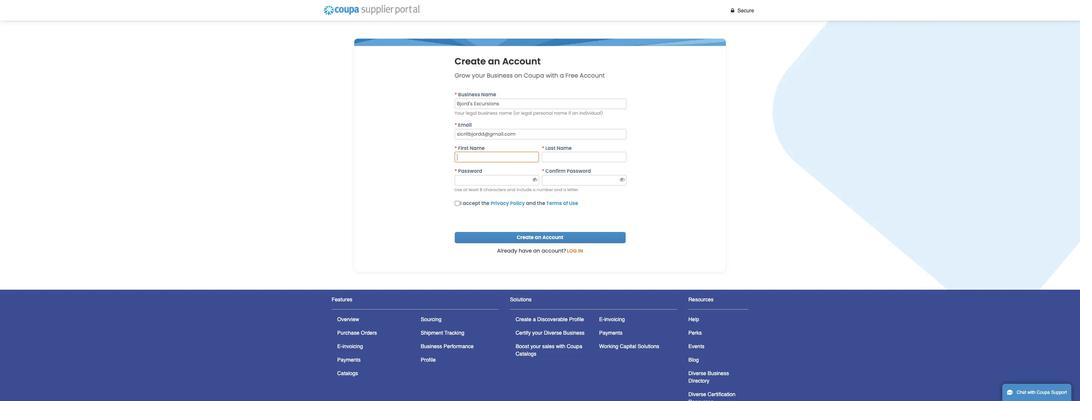 Task type: describe. For each thing, give the bounding box(es) containing it.
purchase
[[337, 331, 359, 337]]

perks
[[688, 331, 702, 337]]

support
[[1051, 391, 1067, 396]]

boost your sales with coupa catalogs link
[[516, 344, 582, 358]]

use at least 8 characters and include a number and a letter.
[[455, 187, 579, 193]]

payments for the rightmost payments link
[[599, 331, 623, 337]]

e-invoicing for the leftmost e-invoicing link
[[337, 344, 363, 350]]

* for * confirm password
[[542, 168, 544, 175]]

name for * business name
[[481, 91, 496, 98]]

events
[[688, 344, 704, 350]]

at
[[463, 187, 468, 193]]

resources link
[[688, 297, 714, 303]]

letter.
[[567, 187, 579, 193]]

discoverable
[[537, 317, 568, 323]]

terms of use link
[[546, 200, 578, 207]]

8
[[480, 187, 482, 193]]

blog link
[[688, 358, 699, 364]]

your for certify
[[532, 331, 543, 337]]

terms
[[546, 200, 562, 207]]

shipment tracking link
[[421, 331, 464, 337]]

directory
[[688, 379, 709, 385]]

* email
[[455, 122, 472, 129]]

your
[[455, 111, 465, 117]]

log
[[567, 248, 577, 255]]

boost
[[516, 344, 529, 350]]

number
[[537, 187, 553, 193]]

create for create a discoverable profile
[[516, 317, 531, 323]]

a left letter.
[[563, 187, 566, 193]]

first
[[458, 145, 469, 152]]

sourcing link
[[421, 317, 442, 323]]

2 name from the left
[[554, 111, 567, 117]]

certify your diverse business
[[516, 331, 585, 337]]

diverse certification resources
[[688, 392, 735, 402]]

a right include
[[533, 187, 536, 193]]

0 vertical spatial e-
[[599, 317, 604, 323]]

orders
[[361, 331, 377, 337]]

create for create an account grow your business on coupa with a free account
[[455, 55, 486, 68]]

shipment tracking
[[421, 331, 464, 337]]

chat
[[1017, 391, 1026, 396]]

overview link
[[337, 317, 359, 323]]

chat with coupa support
[[1017, 391, 1067, 396]]

confirm
[[545, 168, 566, 175]]

diverse for diverse certification resources
[[688, 392, 706, 398]]

features
[[332, 297, 352, 303]]

performance
[[444, 344, 474, 350]]

certification
[[708, 392, 735, 398]]

account?
[[542, 248, 566, 255]]

on
[[514, 71, 522, 80]]

your for boost
[[531, 344, 541, 350]]

grow
[[455, 71, 470, 80]]

purchase orders link
[[337, 331, 377, 337]]

coupa inside button
[[1037, 391, 1050, 396]]

1 horizontal spatial payments link
[[599, 331, 623, 337]]

i accept the privacy policy and the terms of use
[[460, 200, 578, 207]]

diverse for diverse business directory
[[688, 371, 706, 377]]

diverse certification resources link
[[688, 392, 735, 402]]

free
[[565, 71, 578, 80]]

working capital solutions link
[[599, 344, 659, 350]]

1 horizontal spatial profile
[[569, 317, 584, 323]]

in
[[578, 248, 583, 255]]

0 horizontal spatial e-
[[337, 344, 343, 350]]

least
[[469, 187, 479, 193]]

sales
[[542, 344, 554, 350]]

resources inside diverse certification resources
[[688, 400, 714, 402]]

* business name
[[455, 91, 496, 98]]

business performance
[[421, 344, 474, 350]]

business down shipment
[[421, 344, 442, 350]]

certify your diverse business link
[[516, 331, 585, 337]]

1 vertical spatial catalogs
[[337, 371, 358, 377]]

1 vertical spatial use
[[569, 200, 578, 207]]

working capital solutions
[[599, 344, 659, 350]]

working
[[599, 344, 618, 350]]

1 vertical spatial account
[[580, 71, 605, 80]]

certify
[[516, 331, 531, 337]]

your legal business name (or legal personal name if an individual)
[[455, 111, 603, 117]]

* last name
[[542, 145, 572, 152]]

create a discoverable profile
[[516, 317, 584, 323]]

i
[[460, 200, 462, 207]]

diverse business directory link
[[688, 371, 729, 385]]

business inside diverse business directory
[[708, 371, 729, 377]]

with inside create an account grow your business on coupa with a free account
[[546, 71, 558, 80]]

catalogs inside boost your sales with coupa catalogs
[[516, 352, 536, 358]]

1 password from the left
[[458, 168, 482, 175]]

invoicing for the leftmost e-invoicing link
[[343, 344, 363, 350]]

a inside create an account grow your business on coupa with a free account
[[560, 71, 564, 80]]

email
[[458, 122, 472, 129]]

* for * first name
[[455, 145, 457, 152]]

business inside create an account grow your business on coupa with a free account
[[487, 71, 513, 80]]

* first name
[[455, 145, 485, 152]]

if
[[568, 111, 571, 117]]

help link
[[688, 317, 699, 323]]

include
[[516, 187, 532, 193]]

an inside create an account grow your business on coupa with a free account
[[488, 55, 500, 68]]

tracking
[[444, 331, 464, 337]]

and for the
[[526, 200, 536, 207]]

fw image
[[619, 177, 625, 183]]

last
[[545, 145, 556, 152]]

business performance link
[[421, 344, 474, 350]]

already
[[497, 248, 517, 255]]

1 resources from the top
[[688, 297, 714, 303]]

1 vertical spatial payments link
[[337, 358, 361, 364]]

diverse business directory
[[688, 371, 729, 385]]

create a discoverable profile link
[[516, 317, 584, 323]]

catalogs link
[[337, 371, 358, 377]]



Task type: vqa. For each thing, say whether or not it's contained in the screenshot.
Corporate Social Responsibility on the left of page
no



Task type: locate. For each thing, give the bounding box(es) containing it.
1 horizontal spatial e-
[[599, 317, 604, 323]]

policy
[[510, 200, 525, 207]]

diverse inside diverse certification resources
[[688, 392, 706, 398]]

1 horizontal spatial e-invoicing
[[599, 317, 625, 323]]

1 legal from the left
[[466, 111, 477, 117]]

0 horizontal spatial account
[[502, 55, 541, 68]]

your right certify
[[532, 331, 543, 337]]

name for * last name
[[557, 145, 572, 152]]

profile right discoverable
[[569, 317, 584, 323]]

e- down "purchase"
[[337, 344, 343, 350]]

0 horizontal spatial payments link
[[337, 358, 361, 364]]

legal right your
[[466, 111, 477, 117]]

1 horizontal spatial legal
[[521, 111, 532, 117]]

individual)
[[579, 111, 603, 117]]

* for * last name
[[542, 145, 544, 152]]

solutions up certify
[[510, 297, 532, 303]]

the
[[481, 200, 489, 207], [537, 200, 545, 207]]

already have an account? log in
[[497, 248, 583, 255]]

payments link up the working
[[599, 331, 623, 337]]

fw image left secure
[[729, 8, 736, 13]]

your
[[472, 71, 485, 80], [532, 331, 543, 337], [531, 344, 541, 350]]

* confirm password
[[542, 168, 591, 175]]

2 horizontal spatial coupa
[[1037, 391, 1050, 396]]

and right policy
[[526, 200, 536, 207]]

1 horizontal spatial coupa
[[567, 344, 582, 350]]

with
[[546, 71, 558, 80], [556, 344, 565, 350], [1027, 391, 1035, 396]]

2 vertical spatial create
[[516, 317, 531, 323]]

coupa inside create an account grow your business on coupa with a free account
[[524, 71, 544, 80]]

purchase orders
[[337, 331, 377, 337]]

None text field
[[542, 152, 626, 163]]

None checkbox
[[455, 201, 459, 206]]

fw image up number
[[532, 177, 538, 183]]

0 vertical spatial use
[[455, 187, 462, 193]]

profile down business performance
[[421, 358, 436, 364]]

and left include
[[507, 187, 515, 193]]

log in button
[[567, 248, 583, 256]]

name right last
[[557, 145, 572, 152]]

payments for bottommost payments link
[[337, 358, 361, 364]]

0 horizontal spatial e-invoicing
[[337, 344, 363, 350]]

catalogs
[[516, 352, 536, 358], [337, 371, 358, 377]]

coupa left "support"
[[1037, 391, 1050, 396]]

payments up the working
[[599, 331, 623, 337]]

1 vertical spatial with
[[556, 344, 565, 350]]

legal
[[466, 111, 477, 117], [521, 111, 532, 117]]

1 vertical spatial e-invoicing link
[[337, 344, 363, 350]]

characters
[[483, 187, 506, 193]]

0 vertical spatial diverse
[[544, 331, 562, 337]]

* left last
[[542, 145, 544, 152]]

1 vertical spatial e-
[[337, 344, 343, 350]]

with right sales
[[556, 344, 565, 350]]

resources up help
[[688, 297, 714, 303]]

2 legal from the left
[[521, 111, 532, 117]]

have
[[519, 248, 532, 255]]

* for * password
[[455, 168, 457, 175]]

your right the grow on the left of the page
[[472, 71, 485, 80]]

1 horizontal spatial name
[[554, 111, 567, 117]]

business down the grow on the left of the page
[[458, 91, 480, 98]]

None password field
[[455, 175, 539, 186], [542, 175, 627, 186], [455, 175, 539, 186], [542, 175, 627, 186]]

account for create an account grow your business on coupa with a free account
[[502, 55, 541, 68]]

0 horizontal spatial legal
[[466, 111, 477, 117]]

name
[[499, 111, 512, 117], [554, 111, 567, 117]]

payments link
[[599, 331, 623, 337], [337, 358, 361, 364]]

password up letter.
[[567, 168, 591, 175]]

coupa right sales
[[567, 344, 582, 350]]

(or
[[513, 111, 520, 117]]

0 horizontal spatial invoicing
[[343, 344, 363, 350]]

diverse inside diverse business directory
[[688, 371, 706, 377]]

0 horizontal spatial catalogs
[[337, 371, 358, 377]]

1 horizontal spatial account
[[543, 234, 563, 242]]

solutions right capital
[[638, 344, 659, 350]]

business left on
[[487, 71, 513, 80]]

1 vertical spatial fw image
[[532, 177, 538, 183]]

2 vertical spatial with
[[1027, 391, 1035, 396]]

create up the grow on the left of the page
[[455, 55, 486, 68]]

the left terms at the right of page
[[537, 200, 545, 207]]

0 horizontal spatial coupa
[[524, 71, 544, 80]]

1 vertical spatial invoicing
[[343, 344, 363, 350]]

* for * business name
[[455, 91, 457, 98]]

1 horizontal spatial invoicing
[[604, 317, 625, 323]]

2 the from the left
[[537, 200, 545, 207]]

diverse
[[544, 331, 562, 337], [688, 371, 706, 377], [688, 392, 706, 398]]

perks link
[[688, 331, 702, 337]]

2 vertical spatial account
[[543, 234, 563, 242]]

your inside boost your sales with coupa catalogs
[[531, 344, 541, 350]]

0 horizontal spatial fw image
[[532, 177, 538, 183]]

payments up "catalogs" link
[[337, 358, 361, 364]]

create for create an account
[[517, 234, 534, 242]]

1 horizontal spatial fw image
[[729, 8, 736, 13]]

2 vertical spatial your
[[531, 344, 541, 350]]

log in link
[[566, 248, 583, 257]]

* down * first name
[[455, 168, 457, 175]]

1 vertical spatial resources
[[688, 400, 714, 402]]

1 the from the left
[[481, 200, 489, 207]]

e-invoicing link down "purchase"
[[337, 344, 363, 350]]

1 vertical spatial profile
[[421, 358, 436, 364]]

coupa supplier portal image
[[320, 2, 423, 19]]

profile link
[[421, 358, 436, 364]]

use left "at"
[[455, 187, 462, 193]]

name right first
[[470, 145, 485, 152]]

account
[[502, 55, 541, 68], [580, 71, 605, 80], [543, 234, 563, 242]]

personal
[[533, 111, 553, 117]]

resources
[[688, 297, 714, 303], [688, 400, 714, 402]]

0 horizontal spatial and
[[507, 187, 515, 193]]

name up business
[[481, 91, 496, 98]]

secure
[[737, 7, 754, 13]]

privacy
[[491, 200, 509, 207]]

with left free
[[546, 71, 558, 80]]

1 vertical spatial diverse
[[688, 371, 706, 377]]

0 vertical spatial e-invoicing link
[[599, 317, 625, 323]]

the right accept
[[481, 200, 489, 207]]

create up certify
[[516, 317, 531, 323]]

help
[[688, 317, 699, 323]]

2 password from the left
[[567, 168, 591, 175]]

1 vertical spatial payments
[[337, 358, 361, 364]]

legal right (or at top left
[[521, 111, 532, 117]]

with inside button
[[1027, 391, 1035, 396]]

diverse up directory
[[688, 371, 706, 377]]

0 horizontal spatial e-invoicing link
[[337, 344, 363, 350]]

e-invoicing down "purchase"
[[337, 344, 363, 350]]

0 horizontal spatial solutions
[[510, 297, 532, 303]]

*
[[455, 91, 457, 98], [455, 122, 457, 129], [455, 145, 457, 152], [542, 145, 544, 152], [455, 168, 457, 175], [542, 168, 544, 175]]

0 vertical spatial catalogs
[[516, 352, 536, 358]]

your left sales
[[531, 344, 541, 350]]

name left (or at top left
[[499, 111, 512, 117]]

create up have
[[517, 234, 534, 242]]

1 name from the left
[[499, 111, 512, 117]]

1 vertical spatial create
[[517, 234, 534, 242]]

create an account
[[517, 234, 563, 242]]

e-invoicing
[[599, 317, 625, 323], [337, 344, 363, 350]]

invoicing down "purchase"
[[343, 344, 363, 350]]

0 vertical spatial create
[[455, 55, 486, 68]]

0 vertical spatial payments
[[599, 331, 623, 337]]

a
[[560, 71, 564, 80], [533, 187, 536, 193], [563, 187, 566, 193], [533, 317, 536, 323]]

with inside boost your sales with coupa catalogs
[[556, 344, 565, 350]]

an inside button
[[535, 234, 541, 242]]

a left free
[[560, 71, 564, 80]]

overview
[[337, 317, 359, 323]]

1 horizontal spatial catalogs
[[516, 352, 536, 358]]

1 vertical spatial your
[[532, 331, 543, 337]]

None text field
[[455, 99, 626, 109], [455, 129, 626, 140], [455, 152, 539, 163], [455, 99, 626, 109], [455, 129, 626, 140], [455, 152, 539, 163]]

0 vertical spatial resources
[[688, 297, 714, 303]]

boost your sales with coupa catalogs
[[516, 344, 582, 358]]

account up on
[[502, 55, 541, 68]]

* for * email
[[455, 122, 457, 129]]

e-invoicing for the rightmost e-invoicing link
[[599, 317, 625, 323]]

coupa right on
[[524, 71, 544, 80]]

fw image
[[729, 8, 736, 13], [532, 177, 538, 183]]

and
[[507, 187, 515, 193], [554, 187, 562, 193], [526, 200, 536, 207]]

name left if
[[554, 111, 567, 117]]

profile
[[569, 317, 584, 323], [421, 358, 436, 364]]

* up your
[[455, 91, 457, 98]]

accept
[[463, 200, 480, 207]]

your inside create an account grow your business on coupa with a free account
[[472, 71, 485, 80]]

account for create an account
[[543, 234, 563, 242]]

and for include
[[507, 187, 515, 193]]

payments link up "catalogs" link
[[337, 358, 361, 364]]

* password
[[455, 168, 482, 175]]

0 horizontal spatial password
[[458, 168, 482, 175]]

0 vertical spatial coupa
[[524, 71, 544, 80]]

0 vertical spatial account
[[502, 55, 541, 68]]

1 horizontal spatial payments
[[599, 331, 623, 337]]

with right chat
[[1027, 391, 1035, 396]]

name
[[481, 91, 496, 98], [470, 145, 485, 152], [557, 145, 572, 152]]

1 horizontal spatial solutions
[[638, 344, 659, 350]]

0 horizontal spatial name
[[499, 111, 512, 117]]

of
[[563, 200, 568, 207]]

capital
[[620, 344, 636, 350]]

0 vertical spatial fw image
[[729, 8, 736, 13]]

create inside button
[[517, 234, 534, 242]]

0 horizontal spatial payments
[[337, 358, 361, 364]]

coupa inside boost your sales with coupa catalogs
[[567, 344, 582, 350]]

create an account button
[[455, 232, 625, 244]]

1 horizontal spatial and
[[526, 200, 536, 207]]

0 vertical spatial with
[[546, 71, 558, 80]]

business down discoverable
[[563, 331, 585, 337]]

0 horizontal spatial use
[[455, 187, 462, 193]]

create inside create an account grow your business on coupa with a free account
[[455, 55, 486, 68]]

1 vertical spatial e-invoicing
[[337, 344, 363, 350]]

business
[[487, 71, 513, 80], [458, 91, 480, 98], [563, 331, 585, 337], [421, 344, 442, 350], [708, 371, 729, 377]]

privacy policy link
[[491, 200, 525, 207]]

coupa
[[524, 71, 544, 80], [567, 344, 582, 350], [1037, 391, 1050, 396]]

0 vertical spatial your
[[472, 71, 485, 80]]

0 vertical spatial payments link
[[599, 331, 623, 337]]

use
[[455, 187, 462, 193], [569, 200, 578, 207]]

2 vertical spatial diverse
[[688, 392, 706, 398]]

a left discoverable
[[533, 317, 536, 323]]

an
[[488, 55, 500, 68], [572, 111, 578, 117], [535, 234, 541, 242], [533, 248, 540, 255]]

password up 'least'
[[458, 168, 482, 175]]

0 vertical spatial invoicing
[[604, 317, 625, 323]]

2 horizontal spatial account
[[580, 71, 605, 80]]

0 horizontal spatial profile
[[421, 358, 436, 364]]

diverse down discoverable
[[544, 331, 562, 337]]

* left email
[[455, 122, 457, 129]]

2 resources from the top
[[688, 400, 714, 402]]

sourcing
[[421, 317, 442, 323]]

invoicing up the working
[[604, 317, 625, 323]]

account up account?
[[543, 234, 563, 242]]

e-invoicing link up the working
[[599, 317, 625, 323]]

use right of
[[569, 200, 578, 207]]

1 horizontal spatial the
[[537, 200, 545, 207]]

1 horizontal spatial e-invoicing link
[[599, 317, 625, 323]]

events link
[[688, 344, 704, 350]]

0 horizontal spatial the
[[481, 200, 489, 207]]

and right number
[[554, 187, 562, 193]]

diverse down directory
[[688, 392, 706, 398]]

e-invoicing link
[[599, 317, 625, 323], [337, 344, 363, 350]]

resources down directory
[[688, 400, 714, 402]]

blog
[[688, 358, 699, 364]]

business up directory
[[708, 371, 729, 377]]

invoicing for the rightmost e-invoicing link
[[604, 317, 625, 323]]

e- up the working
[[599, 317, 604, 323]]

business
[[478, 111, 498, 117]]

0 vertical spatial solutions
[[510, 297, 532, 303]]

2 horizontal spatial and
[[554, 187, 562, 193]]

1 horizontal spatial password
[[567, 168, 591, 175]]

0 vertical spatial profile
[[569, 317, 584, 323]]

2 vertical spatial coupa
[[1037, 391, 1050, 396]]

password
[[458, 168, 482, 175], [567, 168, 591, 175]]

* left first
[[455, 145, 457, 152]]

create an account grow your business on coupa with a free account
[[455, 55, 605, 80]]

1 vertical spatial solutions
[[638, 344, 659, 350]]

invoicing
[[604, 317, 625, 323], [343, 344, 363, 350]]

shipment
[[421, 331, 443, 337]]

0 vertical spatial e-invoicing
[[599, 317, 625, 323]]

account right free
[[580, 71, 605, 80]]

e-invoicing up the working
[[599, 317, 625, 323]]

chat with coupa support button
[[1002, 385, 1072, 402]]

1 horizontal spatial use
[[569, 200, 578, 207]]

account inside button
[[543, 234, 563, 242]]

name for * first name
[[470, 145, 485, 152]]

* left confirm at right
[[542, 168, 544, 175]]

1 vertical spatial coupa
[[567, 344, 582, 350]]



